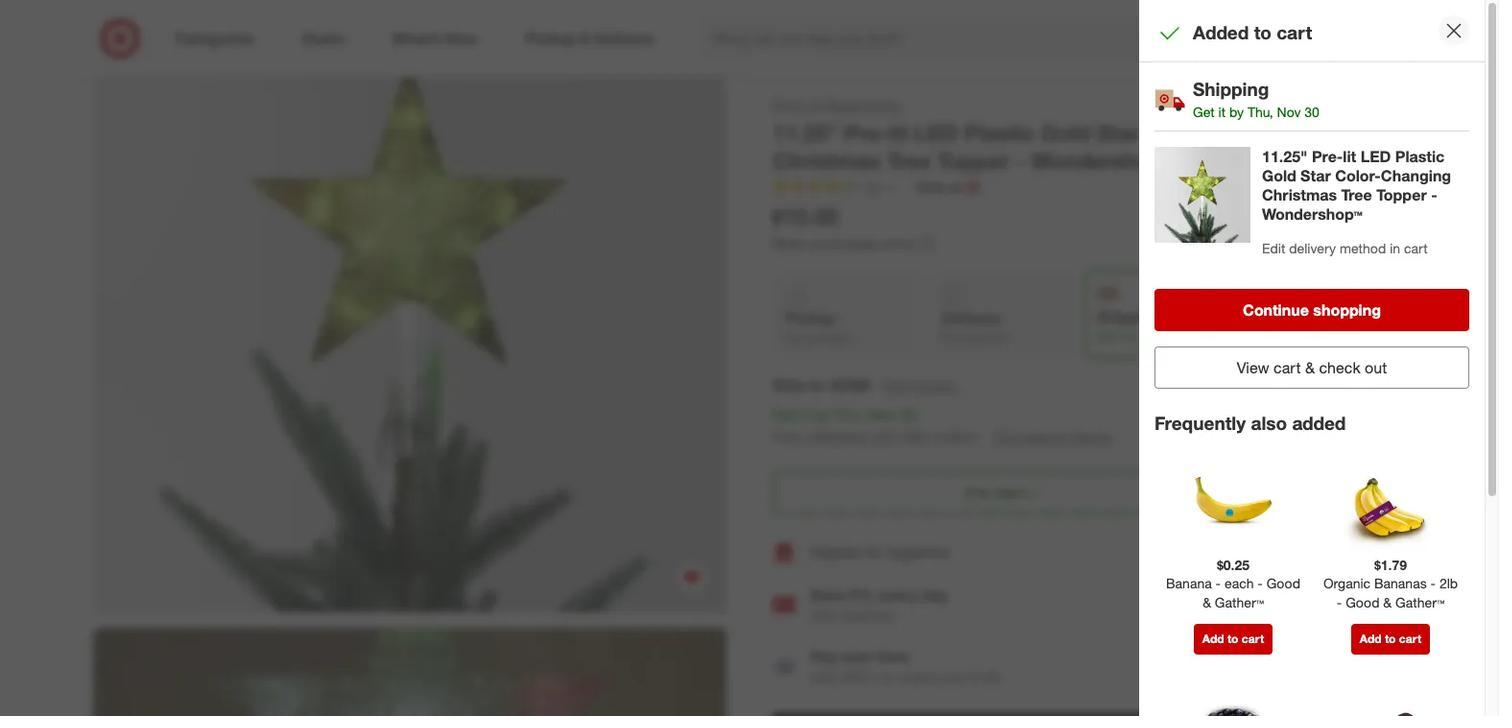 Task type: locate. For each thing, give the bounding box(es) containing it.
thu,
[[1248, 103, 1274, 120], [1145, 330, 1167, 344], [835, 406, 865, 425]]

2lb
[[1440, 575, 1459, 591]]

30
[[1305, 103, 1320, 120], [1194, 330, 1206, 344], [901, 406, 918, 425]]

30 up 11.25" pre-lit led plastic gold star color-changing christmas tree topper - wondershop™
[[1305, 103, 1320, 120]]

nov down added to cart
[[1278, 103, 1302, 120]]

0 horizontal spatial 30
[[901, 406, 918, 425]]

0 horizontal spatial star
[[1097, 119, 1141, 146]]

- inside get it by thu, nov 30 free shipping with $35 orders - exclusions apply.
[[981, 427, 987, 447]]

christmas
[[773, 147, 881, 174], [1263, 185, 1338, 204]]

1 horizontal spatial plastic
[[1396, 147, 1445, 166]]

led inside 11.25" pre-lit led plastic gold star color-changing christmas tree topper - wondershop™
[[1361, 147, 1392, 166]]

out
[[1366, 358, 1388, 377]]

dialog
[[1140, 0, 1500, 716]]

not
[[786, 330, 805, 345], [943, 330, 961, 345]]

5%
[[851, 585, 874, 605]]

0 vertical spatial by
[[1230, 103, 1245, 120]]

0 vertical spatial christmas
[[773, 147, 881, 174]]

2 horizontal spatial nov
[[1278, 103, 1302, 120]]

cart down bananas
[[1400, 632, 1422, 646]]

lit inside shop all wondershop 11.25" pre-lit led plastic gold star color-changing christmas tree topper - wondershop™
[[889, 119, 909, 146]]

plastic
[[965, 119, 1036, 146], [1396, 147, 1445, 166]]

shipping get it by thu, nov 30
[[1194, 78, 1320, 120], [1098, 307, 1206, 344]]

shipping get it by thu, nov 30 inside dialog
[[1194, 78, 1320, 120]]

time
[[878, 647, 910, 666]]

gather™ inside '$0.25 banana - each - good & gather™'
[[1216, 594, 1265, 611]]

0 horizontal spatial over
[[842, 647, 874, 666]]

1 horizontal spatial add to cart
[[1361, 632, 1422, 646]]

cart right view
[[1274, 358, 1302, 377]]

1 horizontal spatial christmas
[[1263, 185, 1338, 204]]

get inside get it by thu, nov 30 free shipping with $35 orders - exclusions apply.
[[773, 406, 798, 425]]

0 horizontal spatial lit
[[889, 119, 909, 146]]

2 vertical spatial it
[[802, 406, 810, 425]]

edit inside button
[[884, 378, 907, 394]]

0 horizontal spatial tree
[[887, 147, 931, 174]]

available
[[808, 330, 853, 345], [964, 330, 1009, 345]]

2 horizontal spatial by
[[1230, 103, 1245, 120]]

good
[[1267, 575, 1301, 591], [1346, 594, 1380, 611]]

1 horizontal spatial good
[[1346, 594, 1380, 611]]

What can we help you find? suggestions appear below search field
[[701, 17, 1179, 60]]

1 vertical spatial star
[[1301, 166, 1332, 185]]

30 up frequently
[[1194, 330, 1206, 344]]

2 available from the left
[[964, 330, 1009, 345]]

christmas inside shop all wondershop 11.25" pre-lit led plastic gold star color-changing christmas tree topper - wondershop™
[[773, 147, 881, 174]]

0 horizontal spatial gold
[[1042, 119, 1091, 146]]

2 vertical spatial nov
[[869, 406, 896, 425]]

1 horizontal spatial changing
[[1382, 166, 1452, 185]]

on
[[881, 669, 896, 685]]

orders right on at the bottom right
[[900, 669, 939, 685]]

1 horizontal spatial nov
[[1170, 330, 1190, 344]]

1 vertical spatial edit
[[884, 378, 907, 394]]

1 available from the left
[[808, 330, 853, 345]]

-
[[1016, 147, 1025, 174], [1432, 185, 1438, 204], [981, 427, 987, 447], [1216, 575, 1222, 591], [1258, 575, 1264, 591], [1431, 575, 1437, 591], [1338, 594, 1343, 611]]

0 horizontal spatial add to cart button
[[1194, 624, 1273, 655]]

tree
[[887, 147, 931, 174], [1342, 185, 1373, 204]]

1 vertical spatial plastic
[[1396, 147, 1445, 166]]

2 horizontal spatial it
[[1219, 103, 1226, 120]]

1 horizontal spatial &
[[1306, 358, 1316, 377]]

add to cart button
[[1194, 624, 1273, 655], [1352, 624, 1431, 655]]

1 horizontal spatial available
[[964, 330, 1009, 345]]

0 vertical spatial tree
[[887, 147, 931, 174]]

tree up the method
[[1342, 185, 1373, 204]]

11.25" down all
[[773, 119, 838, 146]]

gather™ inside '$1.79 organic bananas - 2lb - good & gather™'
[[1396, 594, 1445, 611]]

1 vertical spatial lit
[[1344, 147, 1357, 166]]

wondershop™ inside shop all wondershop 11.25" pre-lit led plastic gold star color-changing christmas tree topper - wondershop™
[[1031, 147, 1176, 174]]

changing up 11.25" pre-lit led plastic gold star color-changing christmas tree topper - wondershop™ image on the right top of page
[[1213, 119, 1314, 146]]

add to cart down '$0.25 banana - each - good & gather™'
[[1203, 632, 1265, 646]]

1 horizontal spatial add to cart button
[[1352, 624, 1431, 655]]

shipping
[[808, 427, 866, 447]]

add to cart down '$1.79 organic bananas - 2lb - good & gather™'
[[1361, 632, 1422, 646]]

0 horizontal spatial add to cart
[[1203, 632, 1265, 646]]

delivery
[[1290, 240, 1337, 256]]

available for pickup
[[808, 330, 853, 345]]

0 vertical spatial changing
[[1213, 119, 1314, 146]]

it inside dialog
[[1219, 103, 1226, 120]]

0 horizontal spatial led
[[915, 119, 959, 146]]

2 horizontal spatial thu,
[[1248, 103, 1274, 120]]

with down save
[[811, 607, 838, 624]]

topper inside 11.25" pre-lit led plastic gold star color-changing christmas tree topper - wondershop™
[[1377, 185, 1428, 204]]

nov up frequently
[[1170, 330, 1190, 344]]

led
[[915, 119, 959, 146], [1361, 147, 1392, 166]]

2 horizontal spatial &
[[1384, 594, 1393, 611]]

advertisement region
[[773, 713, 1407, 716]]

delivery
[[943, 308, 1002, 328]]

good right each
[[1267, 575, 1301, 591]]

0 vertical spatial shipping get it by thu, nov 30
[[1194, 78, 1320, 120]]

christmas up delivery
[[1263, 185, 1338, 204]]

1 horizontal spatial get
[[1098, 330, 1117, 344]]

0 horizontal spatial color-
[[1147, 119, 1213, 146]]

shipping
[[1194, 78, 1270, 100], [1098, 307, 1162, 327]]

0 vertical spatial nov
[[1278, 103, 1302, 120]]

1 vertical spatial over
[[942, 669, 968, 685]]

add left the item
[[1351, 544, 1373, 559]]

over up affirm
[[842, 647, 874, 666]]

not down delivery
[[943, 330, 961, 345]]

add to cart for gather™
[[1203, 632, 1265, 646]]

1 vertical spatial 11.25"
[[1263, 147, 1308, 166]]

0 vertical spatial edit
[[1263, 240, 1286, 256]]

tree up only
[[887, 147, 931, 174]]

pre- inside shop all wondershop 11.25" pre-lit led plastic gold star color-changing christmas tree topper - wondershop™
[[845, 119, 889, 146]]

11.25&#34; pre-lit led plastic gold star color-changing christmas tree topper - wondershop&#8482;, 1 of 10 image
[[93, 0, 727, 613]]

star inside 11.25" pre-lit led plastic gold star color-changing christmas tree topper - wondershop™
[[1301, 166, 1332, 185]]

when purchased online
[[773, 236, 915, 252]]

2 vertical spatial 30
[[901, 406, 918, 425]]

1 vertical spatial tree
[[1342, 185, 1373, 204]]

topper up in
[[1377, 185, 1428, 204]]

1 horizontal spatial topper
[[1377, 185, 1428, 204]]

0 horizontal spatial gather™
[[1216, 594, 1265, 611]]

organic
[[1324, 575, 1371, 591]]

at
[[950, 179, 963, 195]]

not for delivery
[[943, 330, 961, 345]]

0 horizontal spatial nov
[[869, 406, 896, 425]]

2 not from the left
[[943, 330, 961, 345]]

2 add to cart button from the left
[[1352, 624, 1431, 655]]

1 add to cart from the left
[[1203, 632, 1265, 646]]

purchased
[[812, 236, 876, 252]]

frequently also added
[[1155, 412, 1347, 434]]

$0.25
[[1218, 557, 1250, 574]]

lit
[[889, 119, 909, 146], [1344, 147, 1357, 166]]

available down pickup
[[808, 330, 853, 345]]

1 vertical spatial orders
[[900, 669, 939, 685]]

ship
[[773, 376, 805, 395]]

1 vertical spatial color-
[[1336, 166, 1382, 185]]

add inside button
[[1351, 544, 1373, 559]]

cart down each
[[1242, 632, 1265, 646]]

1 vertical spatial christmas
[[1263, 185, 1338, 204]]

orders right $35
[[932, 427, 977, 447]]

topper
[[937, 147, 1010, 174], [1377, 185, 1428, 204]]

1 horizontal spatial pre-
[[1313, 147, 1344, 166]]

pre- inside 11.25" pre-lit led plastic gold star color-changing christmas tree topper - wondershop™
[[1313, 147, 1344, 166]]

0 horizontal spatial plastic
[[965, 119, 1036, 146]]

changing up in
[[1382, 166, 1452, 185]]

cart
[[1277, 21, 1313, 43], [1405, 240, 1429, 256], [1274, 358, 1302, 377], [1242, 632, 1265, 646], [1400, 632, 1422, 646]]

shop
[[773, 97, 805, 113]]

1 vertical spatial shipping
[[1098, 307, 1162, 327]]

& inside '$1.79 organic bananas - 2lb - good & gather™'
[[1384, 594, 1393, 611]]

star
[[1097, 119, 1141, 146], [1301, 166, 1332, 185]]

to down '$1.79 organic bananas - 2lb - good & gather™'
[[1386, 632, 1397, 646]]

added to cart
[[1194, 21, 1313, 43]]

0 horizontal spatial good
[[1267, 575, 1301, 591]]

0 horizontal spatial changing
[[1213, 119, 1314, 146]]

over left the $100
[[942, 669, 968, 685]]

1 not from the left
[[786, 330, 805, 345]]

dialog containing added to cart
[[1140, 0, 1500, 716]]

lit up edit delivery method in cart
[[1344, 147, 1357, 166]]

add for $1.79 organic bananas - 2lb - good & gather™
[[1361, 632, 1382, 646]]

0 horizontal spatial &
[[1203, 594, 1212, 611]]

0 horizontal spatial pre-
[[845, 119, 889, 146]]

orders inside 'pay over time with affirm on orders over $100'
[[900, 669, 939, 685]]

0 horizontal spatial topper
[[937, 147, 1010, 174]]

plastic inside 11.25" pre-lit led plastic gold star color-changing christmas tree topper - wondershop™
[[1396, 147, 1445, 166]]

banana
[[1167, 575, 1213, 591]]

led inside shop all wondershop 11.25" pre-lit led plastic gold star color-changing christmas tree topper - wondershop™
[[915, 119, 959, 146]]

11.25" right 11.25" pre-lit led plastic gold star color-changing christmas tree topper - wondershop™ image on the right top of page
[[1263, 147, 1308, 166]]

available inside the pickup not available
[[808, 330, 853, 345]]

11.25" inside shop all wondershop 11.25" pre-lit led plastic gold star color-changing christmas tree topper - wondershop™
[[773, 119, 838, 146]]

add down '$0.25 banana - each - good & gather™'
[[1203, 632, 1225, 646]]

2 with from the top
[[811, 669, 838, 685]]

color- up the method
[[1336, 166, 1382, 185]]

available inside delivery not available
[[964, 330, 1009, 345]]

edit for edit delivery method in cart
[[1263, 240, 1286, 256]]

$1.79 organic bananas - 2lb - good & gather™
[[1324, 557, 1459, 611]]

wondershop™
[[1031, 147, 1176, 174], [1263, 204, 1363, 223]]

add to cart
[[1203, 632, 1265, 646], [1361, 632, 1422, 646]]

not inside delivery not available
[[943, 330, 961, 345]]

edit delivery method in cart
[[1263, 240, 1429, 256]]

with down pay
[[811, 669, 838, 685]]

11.25" pre-lit led plastic gold star color-changing christmas tree topper - wondershop™ image
[[1155, 147, 1251, 243]]

delivery not available
[[943, 308, 1009, 345]]

blueberries - 11.2oz image
[[1186, 689, 1282, 716]]

1 horizontal spatial not
[[943, 330, 961, 345]]

30 inside get it by thu, nov 30 free shipping with $35 orders - exclusions apply.
[[901, 406, 918, 425]]

add to cart button down '$0.25 banana - each - good & gather™'
[[1194, 624, 1273, 655]]

lit down wondershop
[[889, 119, 909, 146]]

1 horizontal spatial wondershop™
[[1263, 204, 1363, 223]]

1 horizontal spatial edit
[[1263, 240, 1286, 256]]

1 vertical spatial get
[[1098, 330, 1117, 344]]

star inside shop all wondershop 11.25" pre-lit led plastic gold star color-changing christmas tree topper - wondershop™
[[1097, 119, 1141, 146]]

nov
[[1278, 103, 1302, 120], [1170, 330, 1190, 344], [869, 406, 896, 425]]

1 horizontal spatial shipping
[[1194, 78, 1270, 100]]

nov inside dialog
[[1278, 103, 1302, 120]]

1 vertical spatial topper
[[1377, 185, 1428, 204]]

nov up with at the right bottom of page
[[869, 406, 896, 425]]

color- up 11.25" pre-lit led plastic gold star color-changing christmas tree topper - wondershop™ image on the right top of page
[[1147, 119, 1213, 146]]

wondershop™ inside 11.25" pre-lit led plastic gold star color-changing christmas tree topper - wondershop™
[[1263, 204, 1363, 223]]

good inside '$0.25 banana - each - good & gather™'
[[1267, 575, 1301, 591]]

0 vertical spatial orders
[[932, 427, 977, 447]]

0 horizontal spatial thu,
[[835, 406, 865, 425]]

pre- down wondershop
[[845, 119, 889, 146]]

gather™
[[1216, 594, 1265, 611], [1396, 594, 1445, 611]]

0 horizontal spatial 11.25"
[[773, 119, 838, 146]]

0 vertical spatial topper
[[937, 147, 1010, 174]]

get
[[1194, 103, 1215, 120], [1098, 330, 1117, 344], [773, 406, 798, 425]]

in
[[1391, 240, 1401, 256]]

1 gather™ from the left
[[1216, 594, 1265, 611]]

edit
[[1263, 240, 1286, 256], [884, 378, 907, 394]]

& down bananas
[[1384, 594, 1393, 611]]

- inside shop all wondershop 11.25" pre-lit led plastic gold star color-changing christmas tree topper - wondershop™
[[1016, 147, 1025, 174]]

1 vertical spatial gold
[[1263, 166, 1297, 185]]

30 up $35
[[901, 406, 918, 425]]

1 vertical spatial 30
[[1194, 330, 1206, 344]]

led up only at
[[915, 119, 959, 146]]

gather™ down each
[[1216, 594, 1265, 611]]

for
[[865, 542, 883, 561]]

1 horizontal spatial led
[[1361, 147, 1392, 166]]

edit left location at the right
[[884, 378, 907, 394]]

to
[[1255, 21, 1272, 43], [810, 376, 824, 395], [1228, 632, 1239, 646], [1386, 632, 1397, 646]]

2 add to cart from the left
[[1361, 632, 1422, 646]]

location
[[911, 378, 959, 394]]

available down delivery
[[964, 330, 1009, 345]]

ship to 40360
[[773, 376, 871, 395]]

nov inside get it by thu, nov 30 free shipping with $35 orders - exclusions apply.
[[869, 406, 896, 425]]

1 add to cart button from the left
[[1194, 624, 1273, 655]]

color-
[[1147, 119, 1213, 146], [1336, 166, 1382, 185]]

0 horizontal spatial by
[[815, 406, 831, 425]]

only at
[[918, 179, 963, 195]]

christmas up 18 link at the top right
[[773, 147, 881, 174]]

1 horizontal spatial color-
[[1336, 166, 1382, 185]]

0 vertical spatial gold
[[1042, 119, 1091, 146]]

pickup
[[786, 308, 836, 328]]

0 horizontal spatial edit
[[884, 378, 907, 394]]

tree inside shop all wondershop 11.25" pre-lit led plastic gold star color-changing christmas tree topper - wondershop™
[[887, 147, 931, 174]]

1 horizontal spatial lit
[[1344, 147, 1357, 166]]

1 vertical spatial pre-
[[1313, 147, 1344, 166]]

when
[[773, 236, 808, 252]]

$35
[[903, 427, 928, 447]]

1 horizontal spatial 11.25"
[[1263, 147, 1308, 166]]

led up the method
[[1361, 147, 1392, 166]]

not down pickup
[[786, 330, 805, 345]]

eligible for registries
[[811, 542, 951, 561]]

1 vertical spatial good
[[1346, 594, 1380, 611]]

method
[[1340, 240, 1387, 256]]

pre- up delivery
[[1313, 147, 1344, 166]]

with
[[811, 607, 838, 624], [811, 669, 838, 685]]

0 vertical spatial it
[[1219, 103, 1226, 120]]

changing
[[1213, 119, 1314, 146], [1382, 166, 1452, 185]]

0 horizontal spatial get
[[773, 406, 798, 425]]

2 vertical spatial get
[[773, 406, 798, 425]]

0 horizontal spatial christmas
[[773, 147, 881, 174]]

pre-
[[845, 119, 889, 146], [1313, 147, 1344, 166]]

shopping
[[1314, 300, 1382, 319]]

0 vertical spatial with
[[811, 607, 838, 624]]

&
[[1306, 358, 1316, 377], [1203, 594, 1212, 611], [1384, 594, 1393, 611]]

get it by thu, nov 30 free shipping with $35 orders - exclusions apply.
[[773, 406, 1114, 447]]

gold
[[1042, 119, 1091, 146], [1263, 166, 1297, 185]]

plastic inside shop all wondershop 11.25" pre-lit led plastic gold star color-changing christmas tree topper - wondershop™
[[965, 119, 1036, 146]]

& left check at right
[[1306, 358, 1316, 377]]

& inside '$0.25 banana - each - good & gather™'
[[1203, 594, 1212, 611]]

edit left delivery
[[1263, 240, 1286, 256]]

1 vertical spatial with
[[811, 669, 838, 685]]

1 vertical spatial led
[[1361, 147, 1392, 166]]

2 gather™ from the left
[[1396, 594, 1445, 611]]

good down organic
[[1346, 594, 1380, 611]]

gold inside shop all wondershop 11.25" pre-lit led plastic gold star color-changing christmas tree topper - wondershop™
[[1042, 119, 1091, 146]]

thu, inside dialog
[[1248, 103, 1274, 120]]

wondershop
[[826, 97, 902, 113]]

0 vertical spatial 11.25"
[[773, 119, 838, 146]]

1 horizontal spatial gold
[[1263, 166, 1297, 185]]

1 with from the top
[[811, 607, 838, 624]]

not inside the pickup not available
[[786, 330, 805, 345]]

0 horizontal spatial it
[[802, 406, 810, 425]]

1 horizontal spatial star
[[1301, 166, 1332, 185]]

edit location button
[[883, 376, 960, 397]]

view
[[1238, 358, 1270, 377]]

color- inside 11.25" pre-lit led plastic gold star color-changing christmas tree topper - wondershop™
[[1336, 166, 1382, 185]]

0 vertical spatial wondershop™
[[1031, 147, 1176, 174]]

add to cart button down '$1.79 organic bananas - 2lb - good & gather™'
[[1352, 624, 1431, 655]]

topper up at
[[937, 147, 1010, 174]]

over
[[842, 647, 874, 666], [942, 669, 968, 685]]

add down '$1.79 organic bananas - 2lb - good & gather™'
[[1361, 632, 1382, 646]]

it
[[1219, 103, 1226, 120], [1120, 330, 1126, 344], [802, 406, 810, 425]]

1 horizontal spatial tree
[[1342, 185, 1373, 204]]

edit inside dialog
[[1263, 240, 1286, 256]]

0 vertical spatial good
[[1267, 575, 1301, 591]]

gather™ down bananas
[[1396, 594, 1445, 611]]

1 vertical spatial it
[[1120, 330, 1126, 344]]

40360
[[829, 376, 871, 395]]

2 horizontal spatial 30
[[1305, 103, 1320, 120]]

0 vertical spatial star
[[1097, 119, 1141, 146]]

thu, inside get it by thu, nov 30 free shipping with $35 orders - exclusions apply.
[[835, 406, 865, 425]]

every
[[878, 585, 918, 605]]

0 vertical spatial led
[[915, 119, 959, 146]]

& down banana
[[1203, 594, 1212, 611]]

orders
[[932, 427, 977, 447], [900, 669, 939, 685]]

1 vertical spatial thu,
[[1145, 330, 1167, 344]]



Task type: vqa. For each thing, say whether or not it's contained in the screenshot.
Delivery's Not
yes



Task type: describe. For each thing, give the bounding box(es) containing it.
add to cart button for gather™
[[1194, 624, 1273, 655]]

only
[[918, 179, 946, 195]]

1 horizontal spatial 30
[[1194, 330, 1206, 344]]

exclusions apply. link
[[995, 427, 1114, 447]]

redcard
[[842, 607, 896, 624]]

all
[[809, 97, 822, 113]]

save
[[811, 585, 847, 605]]

- inside 11.25" pre-lit led plastic gold star color-changing christmas tree topper - wondershop™
[[1432, 185, 1438, 204]]

also
[[1252, 412, 1288, 434]]

1 vertical spatial nov
[[1170, 330, 1190, 344]]

with inside save 5% every day with redcard
[[811, 607, 838, 624]]

18 link
[[773, 178, 897, 200]]

changing inside 11.25" pre-lit led plastic gold star color-changing christmas tree topper - wondershop™
[[1382, 166, 1452, 185]]

free
[[773, 427, 803, 447]]

1 vertical spatial by
[[1129, 330, 1142, 344]]

eligible
[[811, 542, 861, 561]]

it inside get it by thu, nov 30 free shipping with $35 orders - exclusions apply.
[[802, 406, 810, 425]]

to right ship
[[810, 376, 824, 395]]

search
[[1166, 30, 1212, 50]]

11.25" pre-lit led plastic gold star color-changing christmas tree topper - wondershop™
[[1263, 147, 1452, 223]]

organic bananas - 2lb - good & gather™ image
[[1343, 457, 1439, 553]]

1 horizontal spatial thu,
[[1145, 330, 1167, 344]]

registries
[[888, 542, 951, 561]]

apply.
[[1073, 427, 1114, 447]]

lit inside 11.25" pre-lit led plastic gold star color-changing christmas tree topper - wondershop™
[[1344, 147, 1357, 166]]

continue shopping button
[[1155, 289, 1470, 331]]

continue
[[1244, 300, 1310, 319]]

not for pickup
[[786, 330, 805, 345]]

add for $0.25 banana - each - good & gather™
[[1203, 632, 1225, 646]]

check
[[1320, 358, 1361, 377]]

view cart & check out
[[1238, 358, 1388, 377]]

cart inside view cart & check out link
[[1274, 358, 1302, 377]]

item
[[1376, 544, 1398, 559]]

orders inside get it by thu, nov 30 free shipping with $35 orders - exclusions apply.
[[932, 427, 977, 447]]

18
[[863, 179, 878, 195]]

add item button
[[1325, 537, 1407, 567]]

cart right in
[[1405, 240, 1429, 256]]

exclusions
[[995, 427, 1068, 447]]

frequently
[[1155, 412, 1247, 434]]

gold inside 11.25" pre-lit led plastic gold star color-changing christmas tree topper - wondershop™
[[1263, 166, 1297, 185]]

save 5% every day with redcard
[[811, 585, 949, 624]]

search button
[[1166, 17, 1212, 63]]

avocado - each image
[[1343, 689, 1439, 716]]

edit location
[[884, 378, 959, 394]]

add item
[[1351, 544, 1398, 559]]

affirm
[[842, 669, 877, 685]]

11.25" inside 11.25" pre-lit led plastic gold star color-changing christmas tree topper - wondershop™
[[1263, 147, 1308, 166]]

banana - each - good & gather™ image
[[1186, 457, 1282, 553]]

edit for edit location
[[884, 378, 907, 394]]

added
[[1194, 21, 1250, 43]]

0 vertical spatial get
[[1194, 103, 1215, 120]]

$100
[[972, 669, 1001, 685]]

view cart & check out link
[[1155, 346, 1470, 388]]

color- inside shop all wondershop 11.25" pre-lit led plastic gold star color-changing christmas tree topper - wondershop™
[[1147, 119, 1213, 146]]

changing inside shop all wondershop 11.25" pre-lit led plastic gold star color-changing christmas tree topper - wondershop™
[[1213, 119, 1314, 146]]

bananas
[[1375, 575, 1428, 591]]

christmas inside 11.25" pre-lit led plastic gold star color-changing christmas tree topper - wondershop™
[[1263, 185, 1338, 204]]

pay
[[811, 647, 838, 666]]

1 horizontal spatial over
[[942, 669, 968, 685]]

continue shopping
[[1244, 300, 1382, 319]]

0 vertical spatial over
[[842, 647, 874, 666]]

add to cart for &
[[1361, 632, 1422, 646]]

available for delivery
[[964, 330, 1009, 345]]

shipping inside dialog
[[1194, 78, 1270, 100]]

good inside '$1.79 organic bananas - 2lb - good & gather™'
[[1346, 594, 1380, 611]]

with inside 'pay over time with affirm on orders over $100'
[[811, 669, 838, 685]]

$15.00
[[773, 203, 839, 230]]

tree inside 11.25" pre-lit led plastic gold star color-changing christmas tree topper - wondershop™
[[1342, 185, 1373, 204]]

add to cart button for &
[[1352, 624, 1431, 655]]

1 horizontal spatial it
[[1120, 330, 1126, 344]]

$0.25 banana - each - good & gather™
[[1167, 557, 1301, 611]]

by inside dialog
[[1230, 103, 1245, 120]]

shop all wondershop 11.25" pre-lit led plastic gold star color-changing christmas tree topper - wondershop™
[[773, 97, 1314, 174]]

by inside get it by thu, nov 30 free shipping with $35 orders - exclusions apply.
[[815, 406, 831, 425]]

added
[[1293, 412, 1347, 434]]

$1.79
[[1375, 557, 1408, 574]]

cart right added
[[1277, 21, 1313, 43]]

each
[[1225, 575, 1255, 591]]

pickup not available
[[786, 308, 853, 345]]

to right added
[[1255, 21, 1272, 43]]

pay over time with affirm on orders over $100
[[811, 647, 1001, 685]]

30 inside dialog
[[1305, 103, 1320, 120]]

topper inside shop all wondershop 11.25" pre-lit led plastic gold star color-changing christmas tree topper - wondershop™
[[937, 147, 1010, 174]]

1 vertical spatial shipping get it by thu, nov 30
[[1098, 307, 1206, 344]]

day
[[922, 585, 949, 605]]

with
[[871, 427, 899, 447]]

to down '$0.25 banana - each - good & gather™'
[[1228, 632, 1239, 646]]

online
[[879, 236, 915, 252]]



